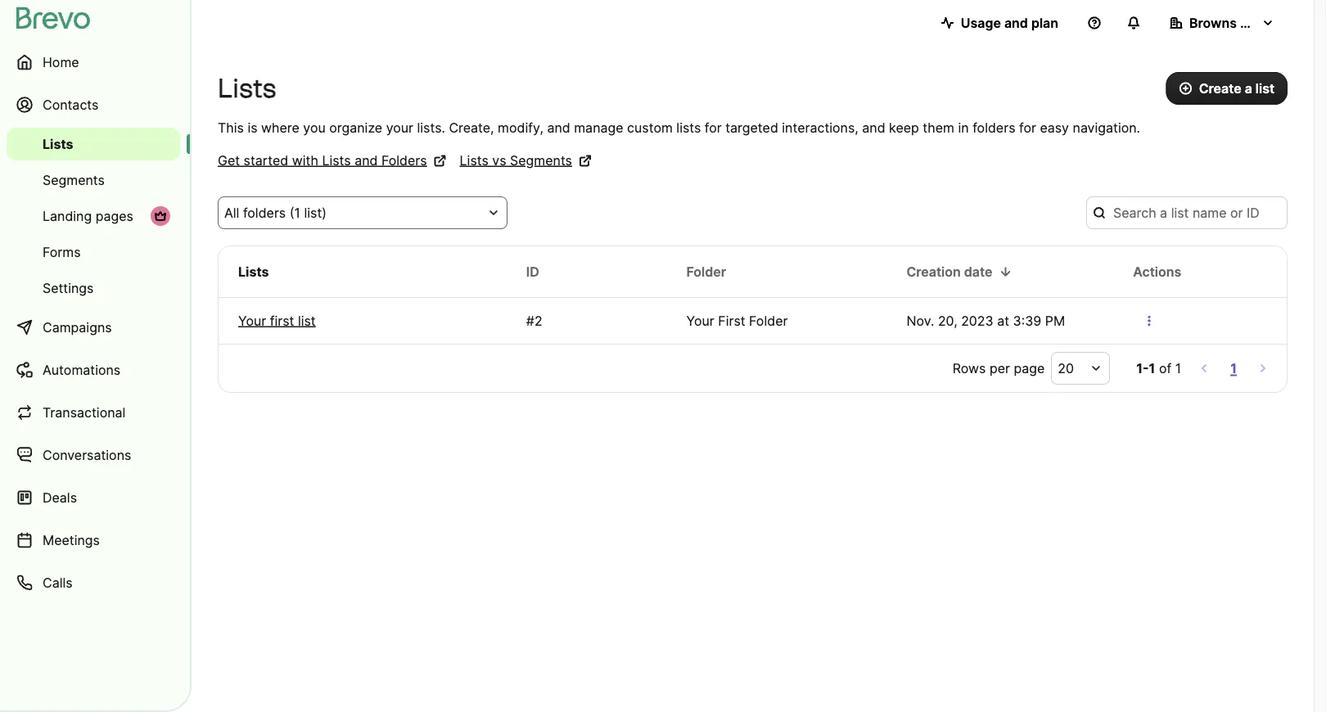 Task type: vqa. For each thing, say whether or not it's contained in the screenshot.
Email to the top
no



Task type: describe. For each thing, give the bounding box(es) containing it.
at
[[997, 313, 1009, 329]]

20 button
[[1051, 352, 1110, 385]]

2
[[534, 313, 542, 329]]

browns enterprise button
[[1157, 7, 1306, 39]]

1-1 of 1
[[1136, 360, 1181, 376]]

campaigns
[[43, 319, 112, 335]]

#
[[526, 313, 534, 329]]

1-
[[1136, 360, 1149, 376]]

0 horizontal spatial folder
[[687, 264, 726, 280]]

1 horizontal spatial folder
[[749, 313, 788, 329]]

segments link
[[7, 164, 180, 196]]

lists up your first list
[[238, 264, 269, 280]]

modify,
[[498, 120, 543, 135]]

left___rvooi image
[[154, 210, 167, 223]]

this
[[218, 120, 244, 135]]

conversations link
[[7, 436, 180, 475]]

navigation.
[[1073, 120, 1140, 135]]

where
[[261, 120, 299, 135]]

plan
[[1031, 15, 1059, 31]]

pm
[[1045, 313, 1065, 329]]

1 button
[[1227, 357, 1240, 380]]

your for your first folder
[[687, 313, 715, 329]]

first
[[718, 313, 745, 329]]

in
[[958, 120, 969, 135]]

lists link
[[7, 128, 180, 160]]

list for create a list
[[1256, 80, 1275, 96]]

20
[[1058, 360, 1074, 376]]

2023
[[961, 313, 994, 329]]

lists vs segments
[[460, 152, 572, 168]]

started
[[244, 152, 288, 168]]

your for your first list
[[238, 313, 266, 329]]

browns enterprise
[[1190, 15, 1306, 31]]

get
[[218, 152, 240, 168]]

settings
[[43, 280, 94, 296]]

enterprise
[[1240, 15, 1306, 31]]

all folders (1 list) button
[[218, 196, 508, 229]]

per
[[990, 360, 1010, 376]]

2 for from the left
[[1019, 120, 1036, 135]]

lists
[[677, 120, 701, 135]]

0 vertical spatial segments
[[510, 152, 572, 168]]

easy
[[1040, 120, 1069, 135]]

20,
[[938, 313, 958, 329]]

and inside button
[[1004, 15, 1028, 31]]

list)
[[304, 205, 327, 221]]

0 horizontal spatial segments
[[43, 172, 105, 188]]

interactions,
[[782, 120, 859, 135]]

keep
[[889, 120, 919, 135]]

you
[[303, 120, 326, 135]]

lists up is
[[218, 72, 276, 104]]

a
[[1245, 80, 1252, 96]]

usage
[[961, 15, 1001, 31]]

actions
[[1133, 264, 1182, 280]]

# 2
[[526, 313, 542, 329]]

nov. 20, 2023 at 3:39 pm
[[907, 313, 1065, 329]]

transactional link
[[7, 393, 180, 432]]

contacts link
[[7, 85, 180, 124]]

creation
[[907, 264, 961, 280]]

folders inside all folders (1 list) 'popup button'
[[243, 205, 286, 221]]

organize
[[329, 120, 382, 135]]

transactional
[[43, 404, 126, 420]]

this is where you organize your lists. create, modify, and manage custom lists for targeted interactions, and keep them in folders for easy navigation.
[[218, 120, 1140, 135]]

rows
[[953, 360, 986, 376]]

calls
[[43, 575, 73, 591]]

lists vs segments link
[[460, 151, 592, 170]]

is
[[248, 120, 258, 135]]

1 inside "1" button
[[1231, 360, 1237, 376]]

list for your first list
[[298, 313, 316, 329]]

3:39
[[1013, 313, 1042, 329]]

automations link
[[7, 350, 180, 390]]

pages
[[96, 208, 133, 224]]

your first folder
[[687, 313, 788, 329]]

forms link
[[7, 236, 180, 269]]

create a list
[[1199, 80, 1275, 96]]



Task type: locate. For each thing, give the bounding box(es) containing it.
0 vertical spatial list
[[1256, 80, 1275, 96]]

2 1 from the left
[[1175, 360, 1181, 376]]

None field
[[224, 203, 481, 223]]

lists right with
[[322, 152, 351, 168]]

with
[[292, 152, 318, 168]]

1 vertical spatial folders
[[243, 205, 286, 221]]

segments
[[510, 152, 572, 168], [43, 172, 105, 188]]

1 horizontal spatial folders
[[973, 120, 1016, 135]]

create,
[[449, 120, 494, 135]]

rows per page
[[953, 360, 1045, 376]]

1
[[1149, 360, 1155, 376], [1175, 360, 1181, 376], [1231, 360, 1237, 376]]

1 for from the left
[[705, 120, 722, 135]]

1 vertical spatial list
[[298, 313, 316, 329]]

list right first on the top left of the page
[[298, 313, 316, 329]]

date
[[964, 264, 993, 280]]

get started with lists and folders
[[218, 152, 427, 168]]

(1
[[290, 205, 300, 221]]

landing pages link
[[7, 200, 180, 232]]

2 horizontal spatial 1
[[1231, 360, 1237, 376]]

page
[[1014, 360, 1045, 376]]

3 1 from the left
[[1231, 360, 1237, 376]]

first
[[270, 313, 294, 329]]

forms
[[43, 244, 81, 260]]

meetings
[[43, 532, 100, 548]]

folder right first
[[749, 313, 788, 329]]

1 horizontal spatial for
[[1019, 120, 1036, 135]]

0 horizontal spatial 1
[[1149, 360, 1155, 376]]

segments down modify,
[[510, 152, 572, 168]]

deals
[[43, 490, 77, 506]]

1 horizontal spatial your
[[687, 313, 715, 329]]

for right lists
[[705, 120, 722, 135]]

0 horizontal spatial folders
[[243, 205, 286, 221]]

landing pages
[[43, 208, 133, 224]]

get started with lists and folders link
[[218, 151, 447, 170]]

and left plan
[[1004, 15, 1028, 31]]

for
[[705, 120, 722, 135], [1019, 120, 1036, 135]]

list right a
[[1256, 80, 1275, 96]]

create a list button
[[1166, 72, 1288, 105]]

your first list
[[238, 313, 316, 329]]

of
[[1159, 360, 1172, 376]]

folders left (1
[[243, 205, 286, 221]]

contacts
[[43, 97, 99, 113]]

usage and plan button
[[928, 7, 1072, 39]]

folders
[[973, 120, 1016, 135], [243, 205, 286, 221]]

conversations
[[43, 447, 131, 463]]

none field inside all folders (1 list) 'popup button'
[[224, 203, 481, 223]]

deals link
[[7, 478, 180, 517]]

your left first on the top left of the page
[[238, 313, 266, 329]]

home
[[43, 54, 79, 70]]

campaigns link
[[7, 308, 180, 347]]

1 your from the left
[[238, 313, 266, 329]]

your
[[238, 313, 266, 329], [687, 313, 715, 329]]

landing
[[43, 208, 92, 224]]

id
[[526, 264, 539, 280]]

1 vertical spatial segments
[[43, 172, 105, 188]]

0 horizontal spatial for
[[705, 120, 722, 135]]

all folders (1 list)
[[224, 205, 327, 221]]

browns
[[1190, 15, 1237, 31]]

folders
[[381, 152, 427, 168]]

1 1 from the left
[[1149, 360, 1155, 376]]

creation date
[[907, 264, 993, 280]]

custom
[[627, 120, 673, 135]]

lists.
[[417, 120, 445, 135]]

for left "easy" on the right top of page
[[1019, 120, 1036, 135]]

Search a list name or ID search field
[[1086, 196, 1288, 229]]

0 vertical spatial folders
[[973, 120, 1016, 135]]

all
[[224, 205, 239, 221]]

create
[[1199, 80, 1242, 96]]

usage and plan
[[961, 15, 1059, 31]]

lists left vs
[[460, 152, 489, 168]]

and left keep
[[862, 120, 885, 135]]

calls link
[[7, 563, 180, 603]]

automations
[[43, 362, 121, 378]]

meetings link
[[7, 521, 180, 560]]

1 horizontal spatial 1
[[1175, 360, 1181, 376]]

1 vertical spatial folder
[[749, 313, 788, 329]]

2 your from the left
[[687, 313, 715, 329]]

them
[[923, 120, 955, 135]]

dialog
[[1314, 0, 1326, 712], [1314, 0, 1326, 712]]

0 horizontal spatial your
[[238, 313, 266, 329]]

settings link
[[7, 272, 180, 305]]

and down the organize
[[355, 152, 378, 168]]

vs
[[492, 152, 506, 168]]

folder up first
[[687, 264, 726, 280]]

list inside "button"
[[1256, 80, 1275, 96]]

0 vertical spatial folder
[[687, 264, 726, 280]]

segments up landing
[[43, 172, 105, 188]]

your left first
[[687, 313, 715, 329]]

lists down contacts
[[43, 136, 73, 152]]

targeted
[[726, 120, 778, 135]]

1 horizontal spatial list
[[1256, 80, 1275, 96]]

1 horizontal spatial segments
[[510, 152, 572, 168]]

folders right in
[[973, 120, 1016, 135]]

0 horizontal spatial list
[[298, 313, 316, 329]]

manage
[[574, 120, 623, 135]]

nov.
[[907, 313, 934, 329]]

your
[[386, 120, 413, 135]]

home link
[[7, 43, 180, 82]]

and right modify,
[[547, 120, 570, 135]]

your first list link
[[238, 311, 487, 331]]

folder
[[687, 264, 726, 280], [749, 313, 788, 329]]



